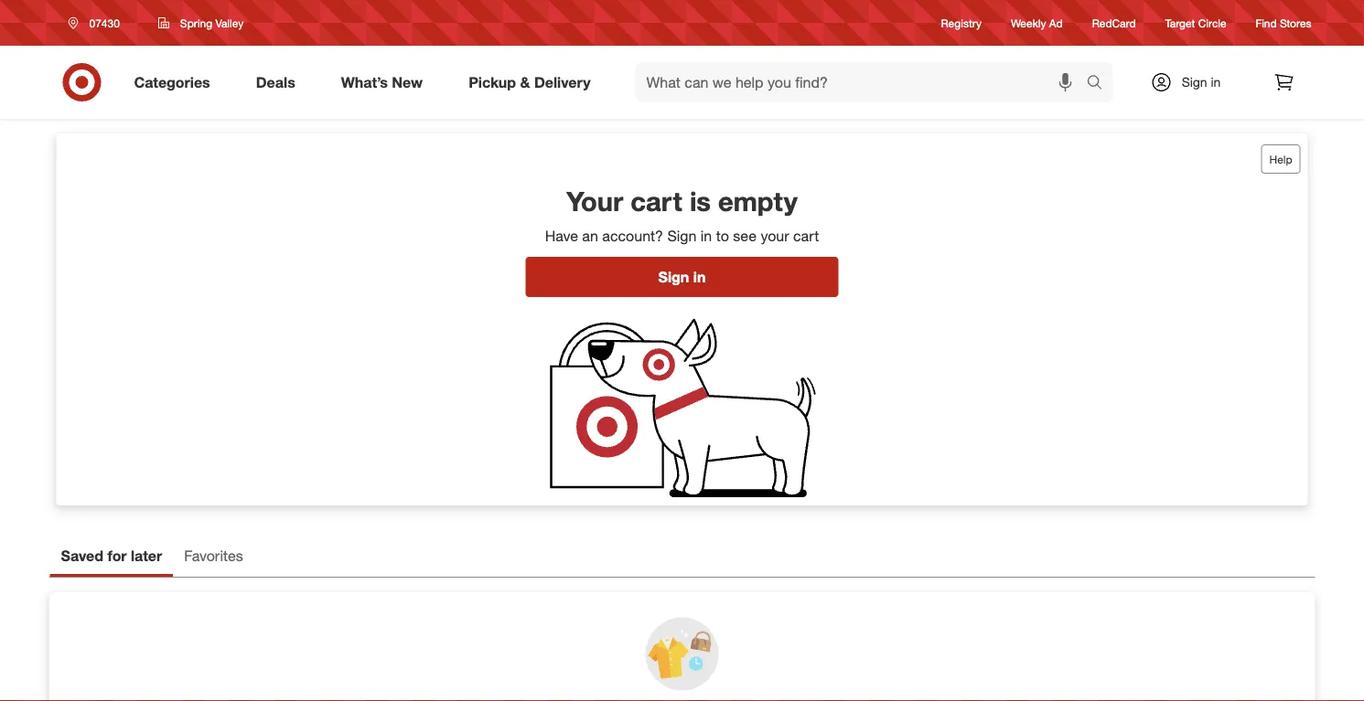 Task type: vqa. For each thing, say whether or not it's contained in the screenshot.
the leftmost and
no



Task type: locate. For each thing, give the bounding box(es) containing it.
valley
[[215, 16, 244, 30]]

in down circle
[[1211, 74, 1221, 90]]

1 vertical spatial cart
[[793, 227, 819, 245]]

sign in button
[[526, 257, 839, 297]]

0 vertical spatial sign in
[[1182, 74, 1221, 90]]

cart right "your"
[[793, 227, 819, 245]]

empty
[[718, 185, 798, 217]]

sign
[[1182, 74, 1208, 90], [667, 227, 697, 245], [658, 268, 689, 286]]

2 vertical spatial sign
[[658, 268, 689, 286]]

stores
[[1280, 16, 1312, 30]]

for
[[107, 548, 127, 566]]

redcard
[[1092, 16, 1136, 30]]

search
[[1078, 75, 1122, 93]]

what's new
[[341, 73, 423, 91]]

cart up account?
[[631, 185, 682, 217]]

1 horizontal spatial sign in
[[1182, 74, 1221, 90]]

cart
[[631, 185, 682, 217], [793, 227, 819, 245]]

account?
[[602, 227, 663, 245]]

see
[[733, 227, 757, 245]]

to
[[716, 227, 729, 245]]

pickup
[[469, 73, 516, 91]]

weekly ad link
[[1011, 15, 1063, 31]]

sign down have an account? sign in to see your cart
[[658, 268, 689, 286]]

an
[[582, 227, 598, 245]]

delivery
[[534, 73, 591, 91]]

what's new link
[[326, 62, 446, 102]]

help
[[1270, 152, 1293, 166]]

sign inside 'link'
[[1182, 74, 1208, 90]]

target circle link
[[1165, 15, 1227, 31]]

1 vertical spatial in
[[701, 227, 712, 245]]

in down have an account? sign in to see your cart
[[693, 268, 706, 286]]

2 vertical spatial in
[[693, 268, 706, 286]]

sign in down target circle link
[[1182, 74, 1221, 90]]

sign down your cart is empty
[[667, 227, 697, 245]]

0 vertical spatial in
[[1211, 74, 1221, 90]]

1 vertical spatial sign in
[[658, 268, 706, 286]]

0 horizontal spatial sign in
[[658, 268, 706, 286]]

later
[[131, 548, 162, 566]]

registry link
[[941, 15, 982, 31]]

07430 button
[[56, 6, 139, 39]]

in left to
[[701, 227, 712, 245]]

sign down target circle link
[[1182, 74, 1208, 90]]

favorites link
[[173, 539, 254, 577]]

in inside 'link'
[[1211, 74, 1221, 90]]

0 horizontal spatial cart
[[631, 185, 682, 217]]

circle
[[1198, 16, 1227, 30]]

search button
[[1078, 62, 1122, 106]]

weekly
[[1011, 16, 1046, 30]]

favorites
[[184, 548, 243, 566]]

spring valley button
[[146, 6, 255, 39]]

help button
[[1261, 145, 1301, 174]]

have
[[545, 227, 578, 245]]

spring valley
[[180, 16, 244, 30]]

0 vertical spatial sign
[[1182, 74, 1208, 90]]

new
[[392, 73, 423, 91]]

sign in
[[1182, 74, 1221, 90], [658, 268, 706, 286]]

sign in down have an account? sign in to see your cart
[[658, 268, 706, 286]]

0 vertical spatial cart
[[631, 185, 682, 217]]

1 horizontal spatial cart
[[793, 227, 819, 245]]

target
[[1165, 16, 1195, 30]]

deals link
[[240, 62, 318, 102]]

in
[[1211, 74, 1221, 90], [701, 227, 712, 245], [693, 268, 706, 286]]

weekly ad
[[1011, 16, 1063, 30]]



Task type: describe. For each thing, give the bounding box(es) containing it.
registry
[[941, 16, 982, 30]]

What can we help you find? suggestions appear below search field
[[636, 62, 1091, 102]]

deals
[[256, 73, 295, 91]]

sign in link
[[1135, 62, 1250, 102]]

your
[[567, 185, 623, 217]]

find stores
[[1256, 16, 1312, 30]]

what's
[[341, 73, 388, 91]]

sign inside button
[[658, 268, 689, 286]]

target circle
[[1165, 16, 1227, 30]]

pickup & delivery
[[469, 73, 591, 91]]

sign in inside button
[[658, 268, 706, 286]]

1 vertical spatial sign
[[667, 227, 697, 245]]

redcard link
[[1092, 15, 1136, 31]]

ad
[[1049, 16, 1063, 30]]

saved for later link
[[50, 539, 173, 577]]

saved for later
[[61, 548, 162, 566]]

spring
[[180, 16, 212, 30]]

in inside button
[[693, 268, 706, 286]]

&
[[520, 73, 530, 91]]

categories link
[[119, 62, 233, 102]]

categories
[[134, 73, 210, 91]]

your cart is empty
[[567, 185, 798, 217]]

have an account? sign in to see your cart
[[545, 227, 819, 245]]

saved
[[61, 548, 103, 566]]

sign in inside 'link'
[[1182, 74, 1221, 90]]

is
[[690, 185, 711, 217]]

find stores link
[[1256, 15, 1312, 31]]

pickup & delivery link
[[453, 62, 614, 102]]

07430
[[89, 16, 120, 30]]

your
[[761, 227, 789, 245]]

find
[[1256, 16, 1277, 30]]

empty cart bullseye image
[[544, 308, 820, 506]]



